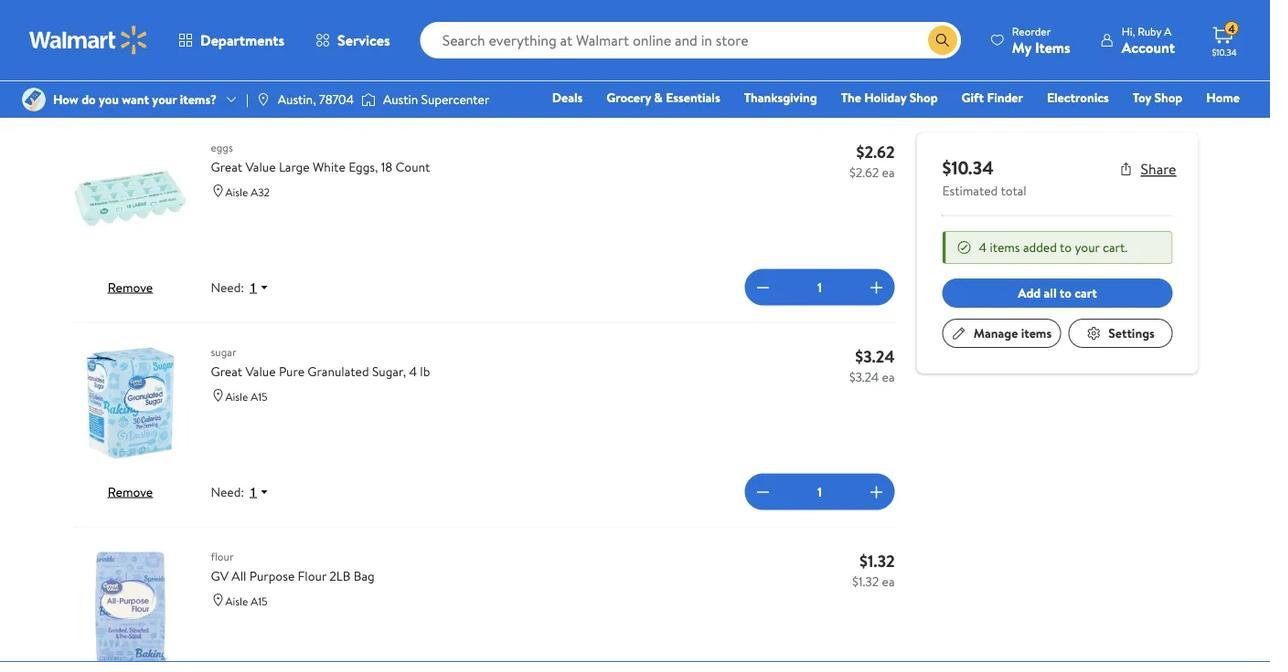 Task type: locate. For each thing, give the bounding box(es) containing it.
 image left how
[[22, 88, 46, 112]]

great value large white eggs, 18 count link
[[211, 158, 826, 177]]

1 horizontal spatial add
[[419, 48, 445, 68]]

4 for 4
[[1228, 21, 1235, 36]]

ea down increase quantity great value large white eggs, 18 count, current quantity 1 'icon'
[[882, 368, 895, 386]]

0 vertical spatial items
[[990, 239, 1020, 257]]

1 vertical spatial your
[[152, 90, 177, 108]]

2 a15 from the top
[[251, 594, 268, 609]]

shop right holiday
[[910, 89, 938, 107]]

ea down increase quantity great value pure granulated sugar, 4 lb, current quantity 1 image
[[882, 573, 895, 591]]

1 need: from the top
[[211, 279, 244, 296]]

aisle for $3.24
[[225, 389, 248, 405]]

1 horizontal spatial 4
[[979, 239, 987, 257]]

2 horizontal spatial 4
[[1228, 21, 1235, 36]]

4 left lb
[[409, 363, 417, 381]]

3 aisle from the top
[[225, 594, 248, 609]]

sugar,
[[372, 363, 406, 381]]

$2.62 down holiday
[[856, 140, 895, 163]]

0 vertical spatial your
[[158, 11, 182, 29]]

2 1 button from the top
[[244, 484, 277, 501]]

1 aisle a15 from the top
[[225, 389, 268, 405]]

add for add an item to your list
[[72, 11, 95, 29]]

0 vertical spatial aisle a15
[[225, 389, 268, 405]]

2 vertical spatial ea
[[882, 573, 895, 591]]

value inside sugar great value pure granulated sugar, 4 lb
[[245, 363, 276, 381]]

a15 down purpose
[[251, 594, 268, 609]]

0 horizontal spatial 4
[[409, 363, 417, 381]]

toy
[[1133, 89, 1151, 107]]

add for add all to cart
[[1018, 284, 1041, 302]]

increase quantity great value large white eggs, 18 count, current quantity 1 image
[[866, 277, 887, 298]]

aisle down all
[[225, 594, 248, 609]]

cart.
[[1103, 239, 1128, 257]]

ea inside $2.62 $2.62 ea
[[882, 163, 895, 181]]

Walmart Site-Wide search field
[[420, 22, 961, 59]]

aisle a15 down all
[[225, 594, 268, 609]]

1 vertical spatial a15
[[251, 594, 268, 609]]

the holiday shop
[[841, 89, 938, 107]]

 image right the 78704 on the left of page
[[361, 91, 376, 109]]

white
[[313, 158, 345, 176]]

need: up flour
[[211, 483, 244, 501]]

$10.34 for $10.34
[[1212, 46, 1237, 58]]

count
[[396, 158, 430, 176]]

1 aisle from the top
[[225, 184, 248, 200]]

1 vertical spatial an
[[100, 88, 111, 103]]

0 vertical spatial remove
[[108, 278, 153, 296]]

eggs great value large white eggs, 18 count
[[211, 139, 430, 176]]

add inside add all to cart "button"
[[1018, 284, 1041, 302]]

4 items added to your cart.
[[979, 239, 1128, 257]]

0 vertical spatial 1 button
[[244, 279, 277, 296]]

great for $3.24
[[211, 363, 242, 381]]

$10.34 up estimated
[[942, 155, 994, 180]]

to right 'all'
[[1060, 284, 1072, 302]]

shop right 'toy' in the top right of the page
[[1155, 89, 1183, 107]]

4
[[1228, 21, 1235, 36], [979, 239, 987, 257], [409, 363, 417, 381]]

estimated
[[942, 182, 998, 200]]

need: for $2.62
[[211, 279, 244, 296]]

$1.32
[[860, 550, 895, 573], [852, 573, 879, 591]]

add
[[72, 11, 95, 29], [419, 48, 445, 68], [1018, 284, 1041, 302]]

need:
[[211, 279, 244, 296], [211, 483, 244, 501]]

items left added
[[990, 239, 1020, 257]]

to right the item
[[142, 11, 154, 29]]

0 vertical spatial remove button
[[108, 278, 153, 296]]

0 horizontal spatial $10.34
[[942, 155, 994, 180]]

$1.32 $1.32 ea
[[852, 550, 895, 591]]

1 vertical spatial items
[[1021, 325, 1052, 342]]

share button
[[1119, 159, 1176, 179]]

list up add an item to your list text field
[[185, 11, 202, 29]]

1 value from the top
[[245, 158, 276, 176]]

items for 4
[[990, 239, 1020, 257]]

great inside sugar great value pure granulated sugar, 4 lb
[[211, 363, 242, 381]]

essentials
[[666, 89, 720, 107]]

shop inside 'link'
[[910, 89, 938, 107]]

1 vertical spatial great
[[211, 363, 242, 381]]

want
[[122, 90, 149, 108]]

great inside the eggs great value large white eggs, 18 count
[[211, 158, 242, 176]]

1 vertical spatial aisle
[[225, 389, 248, 405]]

0 horizontal spatial  image
[[22, 88, 46, 112]]

Add an item to your list text field
[[72, 33, 383, 84]]

add all to cart button
[[942, 279, 1173, 308]]

 image for austin supercenter
[[361, 91, 376, 109]]

1 vertical spatial 4
[[979, 239, 987, 257]]

aisle a15 down sugar
[[225, 389, 268, 405]]

gift finder
[[962, 89, 1023, 107]]

remove for $3.24
[[108, 483, 153, 501]]

1 a15 from the top
[[251, 389, 268, 405]]

0 vertical spatial aisle
[[225, 184, 248, 200]]

2 horizontal spatial add
[[1018, 284, 1041, 302]]

0 vertical spatial an
[[98, 11, 111, 29]]

items inside button
[[1021, 325, 1052, 342]]

your right the item
[[158, 11, 182, 29]]

2 need: from the top
[[211, 483, 244, 501]]

1 1 button from the top
[[244, 279, 277, 296]]

2 aisle from the top
[[225, 389, 248, 405]]

great down 'eggs'
[[211, 158, 242, 176]]

austin
[[383, 90, 418, 108]]

decrease quantity great value pure granulated sugar, 4 lb, current quantity 1 image
[[752, 481, 774, 503]]

1 vertical spatial remove button
[[108, 483, 153, 501]]

holiday
[[864, 89, 907, 107]]

to right added
[[1060, 239, 1072, 257]]

4 inside alert
[[979, 239, 987, 257]]

items inside alert
[[990, 239, 1020, 257]]

0 vertical spatial 4
[[1228, 21, 1235, 36]]

add left the item
[[72, 11, 95, 29]]

1 button for $3.24
[[244, 484, 277, 501]]

great down sugar
[[211, 363, 242, 381]]

 image
[[256, 92, 271, 107]]

home
[[1206, 89, 1240, 107]]

add inside "add to list" button
[[419, 48, 445, 68]]

ea inside $3.24 $3.24 ea
[[882, 368, 895, 386]]

$2.62 down the
[[849, 163, 879, 181]]

an
[[98, 11, 111, 29], [100, 88, 111, 103]]

$3.24 $3.24 ea
[[849, 345, 895, 386]]

1 vertical spatial add
[[419, 48, 445, 68]]

value left "pure"
[[245, 363, 276, 381]]

1 vertical spatial remove
[[108, 483, 153, 501]]

1 great from the top
[[211, 158, 242, 176]]

2 remove from the top
[[108, 483, 153, 501]]

flour gv all purpose flour 2lb bag
[[211, 549, 375, 586]]

item
[[114, 11, 139, 29]]

0 vertical spatial value
[[245, 158, 276, 176]]

toy shop link
[[1125, 88, 1191, 107]]

1 remove button from the top
[[108, 278, 153, 296]]

2lb
[[330, 568, 351, 586]]

1 horizontal spatial shop
[[1155, 89, 1183, 107]]

1 horizontal spatial list
[[466, 48, 485, 68]]

need: up sugar
[[211, 279, 244, 296]]

ea for $2.62
[[882, 163, 895, 181]]

aisle
[[225, 184, 248, 200], [225, 389, 248, 405], [225, 594, 248, 609]]

registry
[[1029, 114, 1076, 132]]

enter an item, like "milk" or "coffee".
[[72, 88, 241, 103]]

0 horizontal spatial items
[[990, 239, 1020, 257]]

aisle left a32
[[225, 184, 248, 200]]

to inside "button"
[[1060, 284, 1072, 302]]

2 vertical spatial add
[[1018, 284, 1041, 302]]

remove button for $2.62
[[108, 278, 153, 296]]

0 vertical spatial add
[[72, 11, 95, 29]]

to
[[142, 11, 154, 29], [449, 48, 463, 68], [1060, 239, 1072, 257], [1060, 284, 1072, 302]]

departments button
[[163, 18, 300, 62]]

a15 down sugar great value pure granulated sugar, 4 lb
[[251, 389, 268, 405]]

1 horizontal spatial  image
[[361, 91, 376, 109]]

items
[[1035, 37, 1071, 57]]

gv
[[211, 568, 229, 586]]

0 vertical spatial $10.34
[[1212, 46, 1237, 58]]

debit
[[1130, 114, 1162, 132]]

4 left added
[[979, 239, 987, 257]]

your for list
[[158, 11, 182, 29]]

ea
[[882, 163, 895, 181], [882, 368, 895, 386], [882, 573, 895, 591]]

1 vertical spatial list
[[466, 48, 485, 68]]

items?
[[180, 90, 217, 108]]

aisle down sugar
[[225, 389, 248, 405]]

gift finder link
[[953, 88, 1031, 107]]

0 vertical spatial a15
[[251, 389, 268, 405]]

value for $2.62
[[245, 158, 276, 176]]

value for $3.24
[[245, 363, 276, 381]]

1 vertical spatial aisle a15
[[225, 594, 268, 609]]

0 horizontal spatial list
[[185, 11, 202, 29]]

2 shop from the left
[[1155, 89, 1183, 107]]

items right manage
[[1021, 325, 1052, 342]]

a15 for $1.32
[[251, 594, 268, 609]]

services button
[[300, 18, 406, 62]]

2 vertical spatial your
[[1075, 239, 1100, 257]]

2 ea from the top
[[882, 368, 895, 386]]

2 great from the top
[[211, 363, 242, 381]]

1 vertical spatial $10.34
[[942, 155, 994, 180]]

$10.34
[[1212, 46, 1237, 58], [942, 155, 994, 180]]

value
[[245, 158, 276, 176], [245, 363, 276, 381]]

an right 'do'
[[100, 88, 111, 103]]

enter
[[72, 88, 98, 103]]

2 remove button from the top
[[108, 483, 153, 501]]

0 vertical spatial great
[[211, 158, 242, 176]]

aisle for $2.62
[[225, 184, 248, 200]]

2 vertical spatial aisle
[[225, 594, 248, 609]]

services
[[338, 30, 390, 50]]

1 vertical spatial value
[[245, 363, 276, 381]]

to up supercenter
[[449, 48, 463, 68]]

list inside button
[[466, 48, 485, 68]]

deals
[[552, 89, 583, 107]]

items for manage
[[1021, 325, 1052, 342]]

0 vertical spatial ea
[[882, 163, 895, 181]]

0 vertical spatial list
[[185, 11, 202, 29]]

registry link
[[1021, 113, 1084, 133]]

2 vertical spatial 4
[[409, 363, 417, 381]]

a15
[[251, 389, 268, 405], [251, 594, 268, 609]]

your right want
[[152, 90, 177, 108]]

3 ea from the top
[[882, 573, 895, 591]]

1 vertical spatial need:
[[211, 483, 244, 501]]

add up austin supercenter
[[419, 48, 445, 68]]

$10.34 inside $10.34 estimated total
[[942, 155, 994, 180]]

1 horizontal spatial items
[[1021, 325, 1052, 342]]

value up a32
[[245, 158, 276, 176]]

1 ea from the top
[[882, 163, 895, 181]]

1 horizontal spatial $10.34
[[1212, 46, 1237, 58]]

departments
[[200, 30, 284, 50]]

1 remove from the top
[[108, 278, 153, 296]]

list up supercenter
[[466, 48, 485, 68]]

$10.34 up home link on the right of the page
[[1212, 46, 1237, 58]]

2 value from the top
[[245, 363, 276, 381]]

4 right "a"
[[1228, 21, 1235, 36]]

to inside button
[[449, 48, 463, 68]]

add to list button
[[397, 40, 507, 76]]

 image
[[22, 88, 46, 112], [361, 91, 376, 109]]

add all to cart
[[1018, 284, 1097, 302]]

great
[[211, 158, 242, 176], [211, 363, 242, 381]]

add to list
[[419, 48, 485, 68]]

decrease quantity great value large white eggs, 18 count, current quantity 1 image
[[752, 277, 774, 298]]

austin,
[[278, 90, 316, 108]]

an left the item
[[98, 11, 111, 29]]

increase quantity great value pure granulated sugar, 4 lb, current quantity 1 image
[[866, 481, 887, 503]]

remove
[[108, 278, 153, 296], [108, 483, 153, 501]]

your inside 4 items added to your cart. alert
[[1075, 239, 1100, 257]]

remove button
[[108, 278, 153, 296], [108, 483, 153, 501]]

ea down the holiday shop 'link'
[[882, 163, 895, 181]]

value inside the eggs great value large white eggs, 18 count
[[245, 158, 276, 176]]

1 vertical spatial ea
[[882, 368, 895, 386]]

add left 'all'
[[1018, 284, 1041, 302]]

1 shop from the left
[[910, 89, 938, 107]]

your left cart.
[[1075, 239, 1100, 257]]

2 aisle a15 from the top
[[225, 594, 268, 609]]

1 vertical spatial 1 button
[[244, 484, 277, 501]]

items
[[990, 239, 1020, 257], [1021, 325, 1052, 342]]

0 vertical spatial need:
[[211, 279, 244, 296]]

0 horizontal spatial shop
[[910, 89, 938, 107]]

0 horizontal spatial add
[[72, 11, 95, 29]]

ea inside $1.32 $1.32 ea
[[882, 573, 895, 591]]

austin, 78704
[[278, 90, 354, 108]]

one debit link
[[1092, 113, 1170, 133]]

|
[[246, 90, 249, 108]]



Task type: describe. For each thing, give the bounding box(es) containing it.
4 for 4 items added to your cart.
[[979, 239, 987, 257]]

or
[[189, 88, 199, 103]]

flour
[[211, 549, 234, 565]]

aisle a15 for $3.24
[[225, 389, 268, 405]]

add for add to list
[[419, 48, 445, 68]]

walmart+
[[1185, 114, 1240, 132]]

reorder
[[1012, 23, 1051, 39]]

gift
[[962, 89, 984, 107]]

fashion link
[[955, 113, 1014, 133]]

all
[[232, 568, 246, 586]]

eggs
[[211, 139, 233, 155]]

settings
[[1108, 325, 1155, 342]]

need: for $3.24
[[211, 483, 244, 501]]

aisle a15 for $1.32
[[225, 594, 268, 609]]

finder
[[987, 89, 1023, 107]]

great for $2.62
[[211, 158, 242, 176]]

great value pure granulated sugar, 4 lb link
[[211, 362, 826, 382]]

78704
[[319, 90, 354, 108]]

$10.34 estimated total
[[942, 155, 1027, 200]]

gv all purpose flour 2lb bag link
[[211, 567, 826, 587]]

fashion
[[963, 114, 1006, 132]]

one
[[1100, 114, 1127, 132]]

granulated
[[308, 363, 369, 381]]

austin supercenter
[[383, 90, 490, 108]]

ea for $1.32
[[882, 573, 895, 591]]

a
[[1164, 23, 1172, 39]]

"coffee".
[[202, 88, 241, 103]]

settings button
[[1069, 319, 1173, 348]]

total
[[1001, 182, 1027, 200]]

manage items button
[[942, 319, 1061, 348]]

grocery & essentials link
[[598, 88, 729, 107]]

cart
[[1075, 284, 1097, 302]]

a15 for $3.24
[[251, 389, 268, 405]]

aisle for $1.32
[[225, 594, 248, 609]]

how
[[53, 90, 78, 108]]

$10.34 for $10.34 estimated total
[[942, 155, 994, 180]]

walmart+ link
[[1177, 113, 1248, 133]]

aisle a32
[[225, 184, 270, 200]]

electronics
[[1047, 89, 1109, 107]]

an for add
[[98, 11, 111, 29]]

search icon image
[[935, 33, 950, 48]]

the holiday shop link
[[833, 88, 946, 107]]

Search search field
[[420, 22, 961, 59]]

one debit
[[1100, 114, 1162, 132]]

flour
[[298, 568, 326, 586]]

sugar
[[211, 344, 236, 360]]

hi, ruby a account
[[1122, 23, 1175, 57]]

like
[[141, 88, 157, 103]]

remove button for $3.24
[[108, 483, 153, 501]]

electronics link
[[1039, 88, 1117, 107]]

large
[[279, 158, 310, 176]]

manage items
[[974, 325, 1052, 342]]

grocery & essentials
[[607, 89, 720, 107]]

share
[[1141, 159, 1176, 179]]

1 button for $2.62
[[244, 279, 277, 296]]

how do you want your items?
[[53, 90, 217, 108]]

item,
[[114, 88, 138, 103]]

purpose
[[249, 568, 295, 586]]

you
[[99, 90, 119, 108]]

your for items?
[[152, 90, 177, 108]]

&
[[654, 89, 663, 107]]

 image for how do you want your items?
[[22, 88, 46, 112]]

remove for $2.62
[[108, 278, 153, 296]]

sugar great value pure granulated sugar, 4 lb
[[211, 344, 430, 381]]

an for enter
[[100, 88, 111, 103]]

toy shop
[[1133, 89, 1183, 107]]

your for cart.
[[1075, 239, 1100, 257]]

to inside alert
[[1060, 239, 1072, 257]]

hi,
[[1122, 23, 1135, 39]]

"milk"
[[160, 88, 186, 103]]

4 items added to your cart. alert
[[942, 231, 1173, 264]]

account
[[1122, 37, 1175, 57]]

4 inside sugar great value pure granulated sugar, 4 lb
[[409, 363, 417, 381]]

walmart image
[[29, 26, 148, 55]]

ea for $3.24
[[882, 368, 895, 386]]

my
[[1012, 37, 1032, 57]]

added
[[1023, 239, 1057, 257]]

do
[[82, 90, 96, 108]]

$2.62 $2.62 ea
[[849, 140, 895, 181]]

bag
[[354, 568, 375, 586]]

reorder my items
[[1012, 23, 1071, 57]]

ruby
[[1138, 23, 1162, 39]]

thanksgiving link
[[736, 88, 825, 107]]

eggs,
[[349, 158, 378, 176]]

thanksgiving
[[744, 89, 817, 107]]

4 items added to your cart. status
[[942, 231, 1173, 264]]

supercenter
[[421, 90, 490, 108]]

home fashion
[[963, 89, 1240, 132]]

home link
[[1198, 88, 1248, 107]]

manage
[[974, 325, 1018, 342]]

the
[[841, 89, 861, 107]]

lb
[[420, 363, 430, 381]]

grocery
[[607, 89, 651, 107]]

a32
[[251, 184, 270, 200]]



Task type: vqa. For each thing, say whether or not it's contained in the screenshot.
first Remove 'button' from the top of the page
yes



